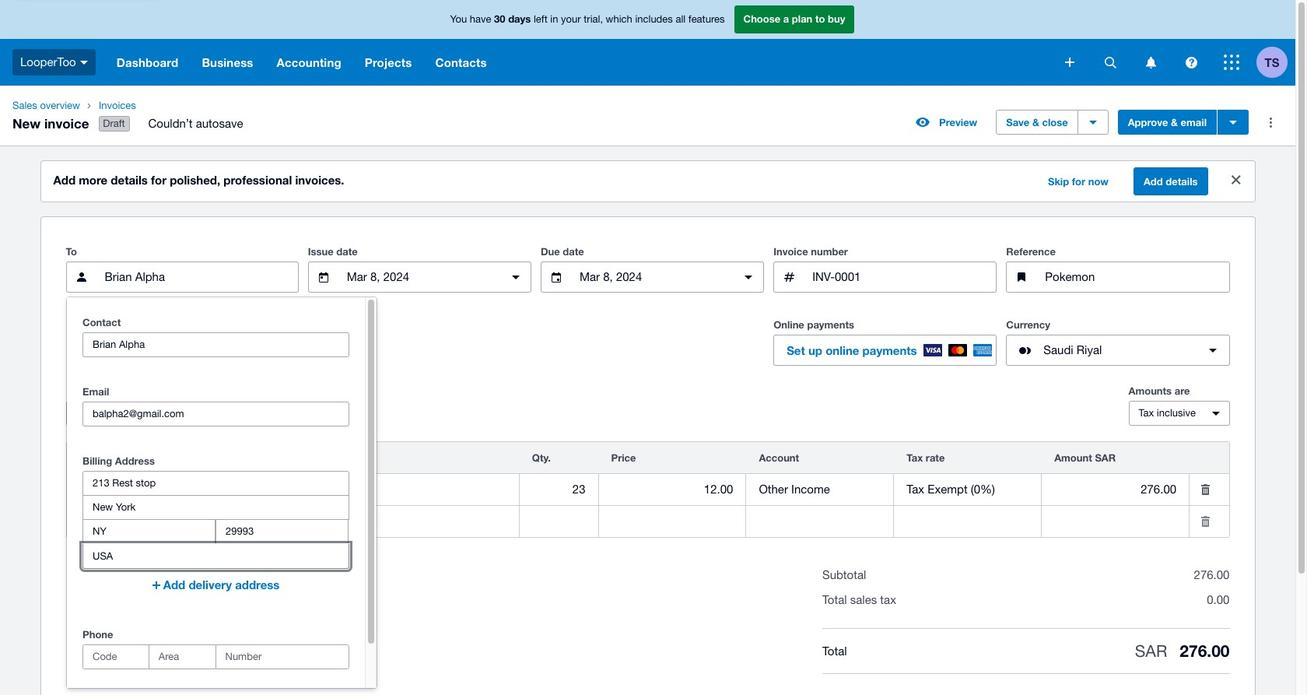 Task type: describe. For each thing, give the bounding box(es) containing it.
accounting button
[[265, 39, 353, 86]]

new
[[12, 115, 41, 131]]

276.00 for subtotal
[[1195, 568, 1230, 582]]

& for email
[[1172, 116, 1179, 129]]

skip for now button
[[1039, 169, 1119, 194]]

online payments
[[774, 319, 855, 331]]

Due date text field
[[578, 262, 727, 292]]

dashboard link
[[105, 39, 190, 86]]

Contact text field
[[83, 333, 349, 357]]

delivery
[[189, 578, 232, 592]]

business button
[[190, 39, 265, 86]]

276.00 for sar
[[1180, 642, 1230, 661]]

overview
[[40, 100, 80, 111]]

due
[[541, 245, 560, 258]]

projects button
[[353, 39, 424, 86]]

sales
[[851, 593, 878, 607]]

payments inside popup button
[[863, 343, 918, 357]]

banner containing ts
[[0, 0, 1296, 86]]

add for add more details for polished, professional invoices.
[[53, 173, 76, 187]]

up
[[809, 343, 823, 357]]

you
[[450, 13, 467, 25]]

0 horizontal spatial for
[[151, 173, 167, 187]]

to
[[816, 13, 826, 25]]

skip for now
[[1049, 175, 1109, 188]]

Code field
[[83, 645, 148, 669]]

add delivery address group
[[67, 297, 377, 695]]

none text field inside invoice line item list element
[[254, 507, 519, 536]]

save & close
[[1007, 116, 1069, 129]]

billing address
[[83, 455, 155, 467]]

billing
[[83, 455, 112, 467]]

issue
[[308, 245, 334, 258]]

now
[[1089, 175, 1109, 188]]

left
[[534, 13, 548, 25]]

tax for tax inclusive
[[1139, 407, 1155, 419]]

more date options image for issue date
[[501, 262, 532, 293]]

address
[[115, 455, 155, 467]]

subtotal
[[823, 568, 867, 582]]

amount
[[1055, 452, 1093, 464]]

invoice line item list element
[[66, 442, 1230, 538]]

trial,
[[584, 13, 603, 25]]

invoice
[[774, 245, 809, 258]]

0 vertical spatial payments
[[808, 319, 855, 331]]

approve
[[1129, 116, 1169, 129]]

buy
[[828, 13, 846, 25]]

& for close
[[1033, 116, 1040, 129]]

1 svg image from the left
[[1105, 56, 1117, 68]]

tax inclusive
[[1139, 407, 1197, 419]]

rate
[[926, 452, 945, 464]]

polished,
[[170, 173, 220, 187]]

all
[[676, 13, 686, 25]]

amount sar
[[1055, 452, 1116, 464]]

contacts
[[436, 55, 487, 69]]

draft
[[103, 118, 125, 129]]

includes
[[636, 13, 673, 25]]

Number field
[[216, 645, 349, 669]]

show/hide
[[76, 407, 127, 420]]

choose a plan to buy
[[744, 13, 846, 25]]

close image
[[1232, 175, 1241, 185]]

approve & email
[[1129, 116, 1207, 129]]

invoice number
[[774, 245, 849, 258]]

email
[[83, 385, 109, 398]]

add details button
[[1134, 167, 1209, 196]]

set up online payments
[[787, 343, 918, 357]]

professional
[[224, 173, 292, 187]]

sales
[[12, 100, 37, 111]]

couldn't
[[148, 117, 193, 130]]

sales overview
[[12, 100, 80, 111]]

couldn't autosave
[[148, 117, 243, 130]]

saudi
[[1044, 343, 1074, 357]]

approve & email button
[[1118, 110, 1218, 135]]

reference
[[1007, 245, 1056, 258]]

business
[[202, 55, 253, 69]]

0 horizontal spatial details
[[111, 173, 148, 187]]

you have 30 days left in your trial, which includes all features
[[450, 13, 725, 25]]

sales overview link
[[6, 98, 86, 114]]

invoice
[[44, 115, 89, 131]]

preview button
[[907, 110, 987, 135]]

saudi riyal
[[1044, 343, 1103, 357]]

group inside add delivery address group
[[83, 645, 350, 670]]

Country field
[[83, 545, 349, 568]]

Reference text field
[[1044, 262, 1230, 292]]

add delivery address
[[163, 578, 280, 592]]

preview
[[940, 116, 978, 129]]

add for add details
[[1144, 175, 1164, 188]]

invoice number element
[[774, 262, 998, 293]]

projects
[[365, 55, 412, 69]]

set
[[787, 343, 806, 357]]



Task type: vqa. For each thing, say whether or not it's contained in the screenshot.
Panel body document
no



Task type: locate. For each thing, give the bounding box(es) containing it.
tax
[[1139, 407, 1155, 419], [907, 452, 923, 464]]

0 horizontal spatial svg image
[[1105, 56, 1117, 68]]

tax inside popup button
[[1139, 407, 1155, 419]]

Area field
[[149, 645, 215, 669]]

0 vertical spatial tax
[[1139, 407, 1155, 419]]

more line item options element
[[1190, 442, 1230, 473]]

1 & from the left
[[1033, 116, 1040, 129]]

2 & from the left
[[1172, 116, 1179, 129]]

0 horizontal spatial tax
[[907, 452, 923, 464]]

1 horizontal spatial add
[[163, 578, 185, 592]]

2 total from the top
[[823, 644, 847, 658]]

for left polished,
[[151, 173, 167, 187]]

svg image
[[1225, 54, 1240, 70], [1066, 58, 1075, 67], [80, 61, 88, 64]]

online
[[826, 343, 860, 357]]

ts button
[[1257, 39, 1296, 86]]

1 horizontal spatial svg image
[[1146, 56, 1156, 68]]

1 horizontal spatial sar
[[1136, 642, 1168, 660]]

ZIP/Postcode field
[[216, 520, 348, 543]]

currency
[[1007, 319, 1051, 331]]

1 vertical spatial tax
[[907, 452, 923, 464]]

payments right online
[[863, 343, 918, 357]]

total down subtotal
[[823, 593, 847, 607]]

276.00 down 0.00
[[1180, 642, 1230, 661]]

& right save
[[1033, 116, 1040, 129]]

Billing Address field
[[83, 472, 349, 495]]

date right issue
[[337, 245, 358, 258]]

in
[[551, 13, 559, 25]]

1 more date options image from the left
[[501, 262, 532, 293]]

riyal
[[1077, 343, 1103, 357]]

0 horizontal spatial date
[[337, 245, 358, 258]]

which
[[606, 13, 633, 25]]

add right now
[[1144, 175, 1164, 188]]

svg image
[[1105, 56, 1117, 68], [1146, 56, 1156, 68], [1186, 56, 1198, 68]]

Issue date text field
[[345, 262, 494, 292]]

1 total from the top
[[823, 593, 847, 607]]

phone
[[83, 628, 113, 641]]

2 more date options image from the left
[[733, 262, 765, 293]]

0 horizontal spatial payments
[[808, 319, 855, 331]]

accounting
[[277, 55, 342, 69]]

invoices.
[[295, 173, 345, 187]]

email
[[1181, 116, 1207, 129]]

svg image left ts
[[1225, 54, 1240, 70]]

1 vertical spatial sar
[[1136, 642, 1168, 660]]

dashboard
[[117, 55, 179, 69]]

contact
[[83, 316, 121, 329]]

1 horizontal spatial more date options image
[[733, 262, 765, 293]]

banner
[[0, 0, 1296, 86]]

1 horizontal spatial tax
[[1139, 407, 1155, 419]]

more date options image
[[501, 262, 532, 293], [733, 262, 765, 293]]

due date
[[541, 245, 585, 258]]

276.00
[[1195, 568, 1230, 582], [1180, 642, 1230, 661]]

0.00
[[1208, 593, 1230, 607]]

add for add delivery address
[[163, 578, 185, 592]]

add inside "button"
[[1144, 175, 1164, 188]]

tax left rate
[[907, 452, 923, 464]]

0 horizontal spatial sar
[[1096, 452, 1116, 464]]

& left 'email'
[[1172, 116, 1179, 129]]

add
[[53, 173, 76, 187], [1144, 175, 1164, 188], [163, 578, 185, 592]]

close
[[1043, 116, 1069, 129]]

group
[[83, 645, 350, 670]]

more invoice options image
[[1256, 107, 1287, 138]]

for
[[151, 173, 167, 187], [1073, 175, 1086, 188]]

sar
[[1096, 452, 1116, 464], [1136, 642, 1168, 660]]

2 svg image from the left
[[1146, 56, 1156, 68]]

date for due date
[[563, 245, 585, 258]]

City/Town field
[[83, 496, 349, 519]]

remove image
[[1190, 474, 1222, 505]]

add inside button
[[163, 578, 185, 592]]

1 horizontal spatial &
[[1172, 116, 1179, 129]]

None text field
[[254, 507, 519, 536]]

choose
[[744, 13, 781, 25]]

more date options image for due date
[[733, 262, 765, 293]]

details left close button
[[1166, 175, 1198, 188]]

1 horizontal spatial payments
[[863, 343, 918, 357]]

tax down amounts
[[1139, 407, 1155, 419]]

payments up online
[[808, 319, 855, 331]]

your
[[561, 13, 581, 25]]

add left 'more'
[[53, 173, 76, 187]]

online
[[774, 319, 805, 331]]

1 vertical spatial payments
[[863, 343, 918, 357]]

invoices link
[[93, 98, 256, 114]]

amounts
[[1129, 385, 1173, 397]]

276.00 up 0.00
[[1195, 568, 1230, 582]]

payments
[[808, 319, 855, 331], [863, 343, 918, 357]]

save
[[1007, 116, 1030, 129]]

0 vertical spatial total
[[823, 593, 847, 607]]

show/hide fields
[[76, 407, 156, 420]]

add delivery address button
[[83, 569, 350, 600]]

features
[[689, 13, 725, 25]]

add more details for polished, professional invoices.
[[53, 173, 345, 187]]

1 horizontal spatial for
[[1073, 175, 1086, 188]]

2 horizontal spatial svg image
[[1186, 56, 1198, 68]]

2 horizontal spatial svg image
[[1225, 54, 1240, 70]]

0 horizontal spatial more date options image
[[501, 262, 532, 293]]

issue date
[[308, 245, 358, 258]]

total sales tax
[[823, 593, 897, 607]]

svg image up close
[[1066, 58, 1075, 67]]

to
[[66, 245, 77, 258]]

number
[[811, 245, 849, 258]]

tax
[[881, 593, 897, 607]]

for left now
[[1073, 175, 1086, 188]]

svg image right the loopertoo
[[80, 61, 88, 64]]

total for total
[[823, 644, 847, 658]]

for inside button
[[1073, 175, 1086, 188]]

svg image inside loopertoo popup button
[[80, 61, 88, 64]]

2 horizontal spatial add
[[1144, 175, 1164, 188]]

0 vertical spatial sar
[[1096, 452, 1116, 464]]

Email text field
[[83, 403, 349, 426]]

date for issue date
[[337, 245, 358, 258]]

0 horizontal spatial &
[[1033, 116, 1040, 129]]

sar inside invoice line item list element
[[1096, 452, 1116, 464]]

a
[[784, 13, 790, 25]]

invoices
[[99, 100, 136, 111]]

State/Region field
[[83, 520, 215, 543]]

tax rate
[[907, 452, 945, 464]]

1 vertical spatial 276.00
[[1180, 642, 1230, 661]]

have
[[470, 13, 492, 25]]

1 horizontal spatial svg image
[[1066, 58, 1075, 67]]

account
[[759, 452, 800, 464]]

30
[[494, 13, 506, 25]]

days
[[508, 13, 531, 25]]

show/hide fields button
[[66, 401, 166, 426]]

1 date from the left
[[337, 245, 358, 258]]

1 horizontal spatial details
[[1166, 175, 1198, 188]]

1 vertical spatial total
[[823, 644, 847, 658]]

ts
[[1265, 55, 1280, 69]]

are
[[1175, 385, 1191, 397]]

add left delivery
[[163, 578, 185, 592]]

loopertoo button
[[0, 39, 105, 86]]

tax inclusive button
[[1129, 401, 1230, 426]]

tax inside invoice line item list element
[[907, 452, 923, 464]]

Invoice number text field
[[811, 262, 997, 292]]

amounts are
[[1129, 385, 1191, 397]]

date right due
[[563, 245, 585, 258]]

inclusive
[[1158, 407, 1197, 419]]

None field
[[520, 475, 598, 505], [599, 475, 746, 505], [747, 475, 894, 505], [895, 475, 1042, 505], [1043, 475, 1190, 505], [520, 507, 598, 536], [599, 507, 746, 536], [1043, 507, 1190, 536], [520, 475, 598, 505], [599, 475, 746, 505], [747, 475, 894, 505], [895, 475, 1042, 505], [1043, 475, 1190, 505], [520, 507, 598, 536], [599, 507, 746, 536], [1043, 507, 1190, 536]]

total down total sales tax at the bottom of the page
[[823, 644, 847, 658]]

loopertoo
[[20, 55, 76, 68]]

autosave
[[196, 117, 243, 130]]

remove image
[[1190, 506, 1222, 537]]

fields
[[130, 407, 156, 420]]

address
[[235, 578, 280, 592]]

0 horizontal spatial add
[[53, 173, 76, 187]]

2 date from the left
[[563, 245, 585, 258]]

1 horizontal spatial date
[[563, 245, 585, 258]]

item
[[119, 452, 141, 464]]

saudi riyal button
[[1007, 335, 1230, 366]]

add details
[[1144, 175, 1198, 188]]

price
[[612, 452, 636, 464]]

details inside "button"
[[1166, 175, 1198, 188]]

0 vertical spatial 276.00
[[1195, 568, 1230, 582]]

more
[[79, 173, 108, 187]]

date
[[337, 245, 358, 258], [563, 245, 585, 258]]

details right 'more'
[[111, 173, 148, 187]]

skip
[[1049, 175, 1070, 188]]

0 horizontal spatial svg image
[[80, 61, 88, 64]]

total
[[823, 593, 847, 607], [823, 644, 847, 658]]

Spooky text field
[[254, 475, 519, 505]]

set up online payments button
[[774, 335, 998, 366]]

tax for tax rate
[[907, 452, 923, 464]]

close button
[[1221, 164, 1252, 196]]

new invoice
[[12, 115, 89, 131]]

save & close button
[[997, 110, 1079, 135]]

3 svg image from the left
[[1186, 56, 1198, 68]]

total for total sales tax
[[823, 593, 847, 607]]



